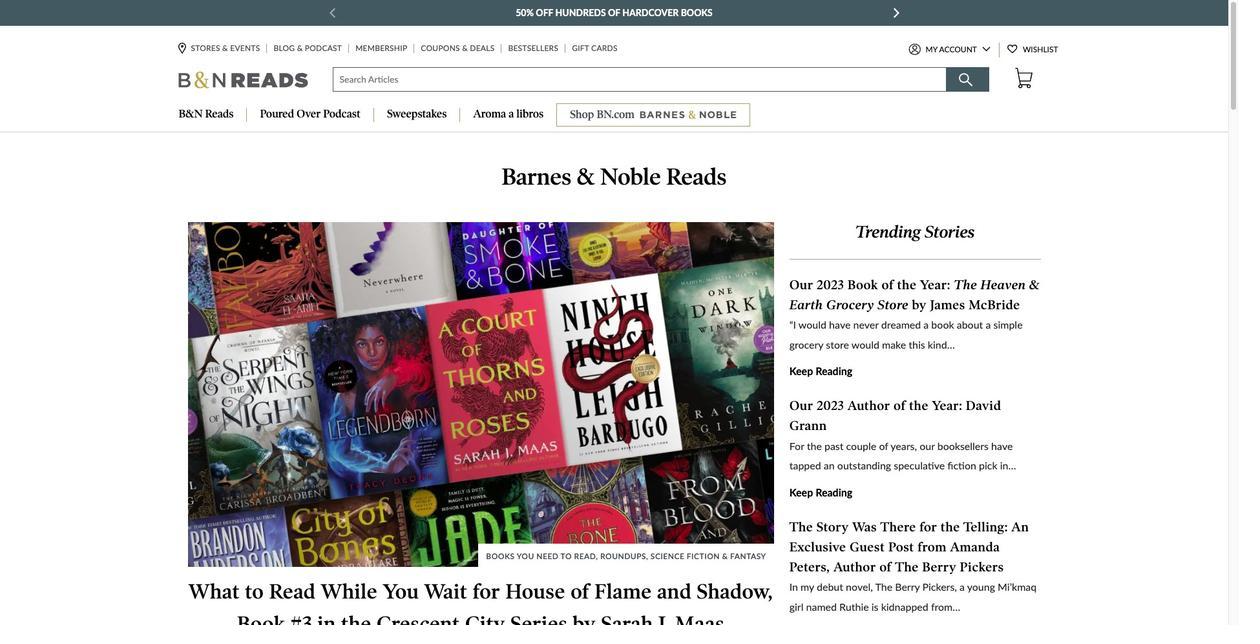 Task type: describe. For each thing, give the bounding box(es) containing it.
a right about
[[986, 319, 991, 331]]

stores
[[191, 43, 220, 53]]

50%
[[516, 7, 534, 18]]

flame
[[595, 580, 652, 604]]

"i
[[790, 319, 796, 331]]

& right fiction
[[722, 552, 728, 561]]

david
[[966, 398, 1001, 414]]

gift cards
[[572, 43, 618, 53]]

read what to read while you wait for house of flame and shadow, book #3 in the crescent city series by sarah j. maas image
[[188, 222, 774, 568]]

50% off hundreds of hardcover books link
[[516, 5, 713, 21]]

blog & podcast
[[274, 43, 342, 53]]

while
[[321, 580, 378, 604]]

stores & events link
[[178, 43, 267, 54]]

year: for our 2023 book of the year:
[[920, 277, 951, 292]]

james
[[930, 297, 966, 313]]

our 2023 book of the year:
[[790, 277, 954, 292]]

group image
[[640, 111, 737, 119]]

events
[[230, 43, 260, 53]]

crescent
[[377, 612, 460, 626]]

& inside the heaven & earth grocery store
[[1029, 277, 1040, 292]]

what to read while you wait for house of flame and shadow, book #3 in the crescent city series by sarah j. maas
[[189, 580, 773, 626]]

for inside what to read while you wait for house of flame and shadow, book #3 in the crescent city series by sarah j. maas
[[473, 580, 500, 604]]

stories
[[925, 222, 975, 242]]

grocery
[[826, 297, 874, 313]]

b&n reads image
[[178, 71, 308, 88]]

of left years,
[[879, 440, 888, 452]]

a left libros
[[509, 107, 514, 120]]

pickers,
[[923, 581, 957, 594]]

story
[[817, 520, 849, 535]]

simple
[[994, 319, 1023, 331]]

the up exclusive
[[790, 520, 813, 535]]

peters,
[[790, 560, 830, 575]]

novel,
[[846, 581, 873, 594]]

of right hundreds on the left of the page
[[608, 7, 620, 18]]

have inside "i would have never dreamed a book about a simple grocery store would make this kind…
[[829, 319, 851, 331]]

books inside 50% off hundreds of hardcover books link
[[681, 7, 713, 18]]

maas
[[675, 612, 725, 626]]

by james mcbride
[[909, 297, 1020, 313]]

roundups
[[600, 552, 646, 561]]

shop bn.com link
[[557, 104, 750, 127]]

store
[[826, 338, 849, 351]]

what to read while you wait for house of flame and shadow, book #3 in the crescent city series by sarah j. maas link
[[189, 580, 773, 626]]

the inside "the story was there for the telling: an exclusive guest post from amanda peters, author of the berry pickers in my debut novel, the berry pickers, a young mi'kmaq girl named ruthie is kidnapped from…"
[[941, 520, 960, 535]]

the down post
[[895, 560, 919, 575]]

#3
[[291, 612, 312, 626]]

of inside "the story was there for the telling: an exclusive guest post from amanda peters, author of the berry pickers in my debut novel, the berry pickers, a young mi'kmaq girl named ruthie is kidnapped from…"
[[880, 560, 892, 575]]

bestsellers link
[[501, 43, 565, 53]]

about
[[957, 319, 983, 331]]

debut
[[817, 581, 843, 594]]

hardcover
[[623, 7, 679, 18]]

& for events
[[222, 43, 228, 53]]

amanda
[[950, 540, 1000, 555]]

have inside our 2023 author of the year: david grann for the past couple of years, our booksellers have tapped an outstanding speculative fiction pick in…
[[991, 440, 1013, 452]]

keep reading for our 2023 author of the year: david grann
[[790, 487, 853, 499]]

our 2023 author of the year: david grann link
[[790, 398, 1001, 434]]

need
[[537, 552, 559, 561]]

house
[[506, 580, 565, 604]]

post
[[889, 540, 914, 555]]

there
[[881, 520, 916, 535]]

booksellers
[[938, 440, 989, 452]]

young
[[967, 581, 995, 594]]

books you need to read , roundups , science fiction & fantasy
[[486, 552, 766, 561]]

to
[[245, 580, 264, 604]]

girl
[[790, 601, 804, 613]]

from
[[918, 540, 947, 555]]

poured
[[260, 107, 294, 120]]

& for deals
[[462, 43, 468, 53]]

telling:
[[964, 520, 1008, 535]]

noble
[[600, 163, 661, 191]]

ruthie
[[840, 601, 869, 613]]

poured over podcast
[[260, 107, 361, 120]]

keep reading link for our 2023 author of the year: david grann
[[790, 487, 853, 499]]

blog
[[274, 43, 295, 53]]

city
[[465, 612, 505, 626]]

blog & podcast link
[[267, 43, 348, 53]]

0 vertical spatial you
[[517, 552, 534, 561]]

you inside what to read while you wait for house of flame and shadow, book #3 in the crescent city series by sarah j. maas
[[383, 580, 419, 604]]

1 horizontal spatial berry
[[922, 560, 957, 575]]

cart image
[[1015, 68, 1032, 89]]

and
[[657, 580, 692, 604]]

tapped
[[790, 460, 821, 472]]

pickers
[[960, 560, 1004, 575]]

pick
[[979, 460, 998, 472]]

series
[[511, 612, 568, 626]]

books you need to read link
[[486, 552, 596, 561]]

j.
[[659, 612, 670, 626]]

0 vertical spatial book
[[848, 277, 878, 292]]

my
[[926, 45, 938, 54]]

search image
[[959, 73, 976, 90]]

coupons & deals
[[421, 43, 495, 53]]

book
[[932, 319, 954, 331]]

earth
[[790, 297, 823, 313]]

b&n
[[179, 107, 203, 120]]

kidnapped
[[881, 601, 929, 613]]

deals
[[470, 43, 495, 53]]

2023 for author
[[817, 398, 844, 414]]

years,
[[891, 440, 917, 452]]

in…
[[1000, 460, 1016, 472]]

what
[[189, 580, 240, 604]]

author inside our 2023 author of the year: david grann for the past couple of years, our booksellers have tapped an outstanding speculative fiction pick in…
[[848, 398, 890, 414]]

the story was there for the telling: an exclusive guest post from amanda peters, author of the berry pickers in my debut novel, the berry pickers, a young mi'kmaq girl named ruthie is kidnapped from…
[[790, 520, 1037, 613]]

1 horizontal spatial read
[[574, 552, 596, 561]]

wait
[[424, 580, 468, 604]]

my
[[801, 581, 814, 594]]

of up years,
[[894, 398, 906, 414]]

fiction
[[948, 460, 977, 472]]



Task type: vqa. For each thing, say whether or not it's contained in the screenshot.
the middle .
no



Task type: locate. For each thing, give the bounding box(es) containing it.
account
[[939, 45, 977, 54]]

wishlist link
[[1000, 43, 1058, 58]]

2 keep from the top
[[790, 487, 813, 499]]

the inside the heaven & earth grocery store
[[954, 277, 977, 292]]

for up from
[[920, 520, 937, 535]]

a left young
[[960, 581, 965, 594]]

keep reading link down "an"
[[790, 487, 853, 499]]

0 horizontal spatial read
[[269, 580, 316, 604]]

author up couple
[[848, 398, 890, 414]]

1 , from the left
[[596, 552, 598, 561]]

author up novel,
[[834, 560, 876, 575]]

2 , from the left
[[646, 552, 648, 561]]

0 horizontal spatial would
[[799, 319, 827, 331]]

year: for our 2023 author of the year: david grann for the past couple of years, our booksellers have tapped an outstanding speculative fiction pick in…
[[932, 398, 963, 414]]

0 vertical spatial our
[[790, 277, 813, 292]]

have up in…
[[991, 440, 1013, 452]]

shop bn.com
[[570, 108, 635, 121]]

keep reading
[[790, 365, 853, 378], [790, 487, 853, 499]]

roundups link
[[600, 552, 646, 561]]

& right "heaven"
[[1029, 277, 1040, 292]]

& left noble
[[577, 163, 595, 191]]

0 horizontal spatial you
[[383, 580, 419, 604]]

store
[[878, 297, 909, 313]]

1 vertical spatial by
[[573, 612, 596, 626]]

shadow,
[[697, 580, 773, 604]]

gift cards link
[[565, 43, 618, 53]]

1 vertical spatial keep
[[790, 487, 813, 499]]

1 vertical spatial author
[[834, 560, 876, 575]]

1 vertical spatial you
[[383, 580, 419, 604]]

0 vertical spatial berry
[[922, 560, 957, 575]]

my account
[[926, 45, 977, 54]]

outstanding
[[837, 460, 891, 472]]

author inside "the story was there for the telling: an exclusive guest post from amanda peters, author of the berry pickers in my debut novel, the berry pickers, a young mi'kmaq girl named ruthie is kidnapped from…"
[[834, 560, 876, 575]]

by inside what to read while you wait for house of flame and shadow, book #3 in the crescent city series by sarah j. maas
[[573, 612, 596, 626]]

membership link
[[348, 43, 414, 53]]

keep down tapped
[[790, 487, 813, 499]]

podcast for blog & podcast
[[305, 43, 342, 53]]

1 vertical spatial reads
[[667, 163, 727, 191]]

1 our from the top
[[790, 277, 813, 292]]

podcast
[[305, 43, 342, 53], [323, 107, 361, 120]]

2 keep reading from the top
[[790, 487, 853, 499]]

0 horizontal spatial reads
[[205, 107, 234, 120]]

keep for our 2023 book of the year:
[[790, 365, 813, 378]]

reads right b&n at left top
[[205, 107, 234, 120]]

for inside "the story was there for the telling: an exclusive guest post from amanda peters, author of the berry pickers in my debut novel, the berry pickers, a young mi'kmaq girl named ruthie is kidnapped from…"
[[920, 520, 937, 535]]

grann
[[790, 418, 827, 434]]

0 vertical spatial year:
[[920, 277, 951, 292]]

an
[[1012, 520, 1029, 535]]

the inside what to read while you wait for house of flame and shadow, book #3 in the crescent city series by sarah j. maas
[[341, 612, 371, 626]]

0 vertical spatial for
[[920, 520, 937, 535]]

50% off hundreds of hardcover books
[[516, 7, 713, 18]]

reading for our 2023 author of the year: david grann
[[816, 487, 853, 499]]

aroma a libros
[[473, 107, 544, 120]]

barnes
[[502, 163, 572, 191]]

dreamed
[[881, 319, 921, 331]]

keep down grocery
[[790, 365, 813, 378]]

1 vertical spatial podcast
[[323, 107, 361, 120]]

books left "need"
[[486, 552, 515, 561]]

this
[[909, 338, 925, 351]]

libros
[[517, 107, 544, 120]]

of down post
[[880, 560, 892, 575]]

0 horizontal spatial have
[[829, 319, 851, 331]]

our 2023 author of the year: david grann for the past couple of years, our booksellers have tapped an outstanding speculative fiction pick in…
[[790, 398, 1016, 472]]

kind…
[[928, 338, 955, 351]]

berry up kidnapped
[[895, 581, 920, 594]]

shop
[[570, 108, 594, 121]]

reading for our 2023 book of the year:
[[816, 365, 853, 378]]

hundreds
[[556, 7, 606, 18]]

0 horizontal spatial for
[[473, 580, 500, 604]]

keep for our 2023 author of the year: david grann
[[790, 487, 813, 499]]

0 vertical spatial keep reading link
[[790, 365, 853, 378]]

& for podcast
[[297, 43, 303, 53]]

1 vertical spatial 2023
[[817, 398, 844, 414]]

the heaven & earth grocery store
[[790, 277, 1040, 313]]

is
[[872, 601, 879, 613]]

have up store
[[829, 319, 851, 331]]

mcbride
[[969, 297, 1020, 313]]

for up 'city'
[[473, 580, 500, 604]]

sweepstakes link
[[374, 98, 460, 132]]

1 horizontal spatial ,
[[646, 552, 648, 561]]

Search Articles text field
[[333, 68, 946, 91]]

bn.com
[[597, 108, 635, 121]]

reads inside b&n reads link
[[205, 107, 234, 120]]

in
[[317, 612, 336, 626]]

from…
[[931, 601, 961, 613]]

of up store at top
[[882, 277, 894, 292]]

my account link
[[908, 43, 998, 58]]

make
[[882, 338, 906, 351]]

book up grocery
[[848, 277, 878, 292]]

read up #3
[[269, 580, 316, 604]]

a left the book
[[924, 319, 929, 331]]

year: left david
[[932, 398, 963, 414]]

our up earth
[[790, 277, 813, 292]]

0 vertical spatial reading
[[816, 365, 853, 378]]

book inside what to read while you wait for house of flame and shadow, book #3 in the crescent city series by sarah j. maas
[[237, 612, 285, 626]]

would
[[799, 319, 827, 331], [852, 338, 880, 351]]

b&n reads
[[179, 107, 234, 120]]

&
[[222, 43, 228, 53], [297, 43, 303, 53], [462, 43, 468, 53], [577, 163, 595, 191], [1029, 277, 1040, 292], [722, 552, 728, 561]]

0 vertical spatial by
[[912, 297, 927, 313]]

1 vertical spatial year:
[[932, 398, 963, 414]]

the up by james mcbride
[[954, 277, 977, 292]]

the story was there for the telling: an exclusive guest post from amanda peters, author of the berry pickers link
[[790, 520, 1029, 575]]

0 vertical spatial have
[[829, 319, 851, 331]]

science
[[651, 552, 685, 561]]

1 horizontal spatial have
[[991, 440, 1013, 452]]

0 vertical spatial read
[[574, 552, 596, 561]]

"i would have never dreamed a book about a simple grocery store would make this kind…
[[790, 319, 1023, 351]]

you
[[517, 552, 534, 561], [383, 580, 419, 604]]

the up store at top
[[897, 277, 917, 292]]

keep reading link
[[790, 365, 853, 378], [790, 487, 853, 499]]

year: inside our 2023 author of the year: david grann for the past couple of years, our booksellers have tapped an outstanding speculative fiction pick in…
[[932, 398, 963, 414]]

year:
[[920, 277, 951, 292], [932, 398, 963, 414]]

the down while at bottom left
[[341, 612, 371, 626]]

0 vertical spatial keep reading
[[790, 365, 853, 378]]

keep reading for our 2023 book of the year:
[[790, 365, 853, 378]]

2 reading from the top
[[816, 487, 853, 499]]

1 vertical spatial would
[[852, 338, 880, 351]]

the up from
[[941, 520, 960, 535]]

0 vertical spatial author
[[848, 398, 890, 414]]

0 horizontal spatial ,
[[596, 552, 598, 561]]

1 horizontal spatial by
[[912, 297, 927, 313]]

0 vertical spatial would
[[799, 319, 827, 331]]

1 horizontal spatial books
[[681, 7, 713, 18]]

poured over podcast link
[[247, 98, 374, 132]]

for
[[790, 440, 804, 452]]

mi'kmaq
[[998, 581, 1037, 594]]

membership
[[356, 43, 407, 53]]

0 vertical spatial books
[[681, 7, 713, 18]]

you left "need"
[[517, 552, 534, 561]]

our inside our 2023 author of the year: david grann for the past couple of years, our booksellers have tapped an outstanding speculative fiction pick in…
[[790, 398, 813, 414]]

0 horizontal spatial book
[[237, 612, 285, 626]]

a inside "the story was there for the telling: an exclusive guest post from amanda peters, author of the berry pickers in my debut novel, the berry pickers, a young mi'kmaq girl named ruthie is kidnapped from…"
[[960, 581, 965, 594]]

0 horizontal spatial berry
[[895, 581, 920, 594]]

you up 'crescent'
[[383, 580, 419, 604]]

1 horizontal spatial for
[[920, 520, 937, 535]]

0 vertical spatial reads
[[205, 107, 234, 120]]

1 horizontal spatial you
[[517, 552, 534, 561]]

keep reading link for our 2023 book of the year:
[[790, 365, 853, 378]]

2 keep reading link from the top
[[790, 487, 853, 499]]

past
[[825, 440, 844, 452]]

read inside what to read while you wait for house of flame and shadow, book #3 in the crescent city series by sarah j. maas
[[269, 580, 316, 604]]

podcast right 'blog'
[[305, 43, 342, 53]]

of down to
[[571, 580, 590, 604]]

by right store at top
[[912, 297, 927, 313]]

1 reading from the top
[[816, 365, 853, 378]]

1 keep from the top
[[790, 365, 813, 378]]

1 horizontal spatial reads
[[667, 163, 727, 191]]

1 vertical spatial books
[[486, 552, 515, 561]]

1 horizontal spatial book
[[848, 277, 878, 292]]

2 our from the top
[[790, 398, 813, 414]]

reads down group image
[[667, 163, 727, 191]]

& right stores
[[222, 43, 228, 53]]

the up the is
[[875, 581, 893, 594]]

our for our 2023 book of the year:
[[790, 277, 813, 292]]

wishlist
[[1023, 45, 1058, 54]]

would right "i
[[799, 319, 827, 331]]

2023 up grocery
[[817, 277, 844, 292]]

keep reading down grocery
[[790, 365, 853, 378]]

2023 for book
[[817, 277, 844, 292]]

reading down "an"
[[816, 487, 853, 499]]

book down to
[[237, 612, 285, 626]]

& right 'blog'
[[297, 43, 303, 53]]

the up our
[[909, 398, 929, 414]]

gift
[[572, 43, 589, 53]]

& for noble
[[577, 163, 595, 191]]

author
[[848, 398, 890, 414], [834, 560, 876, 575]]

1 vertical spatial have
[[991, 440, 1013, 452]]

couple
[[846, 440, 877, 452]]

exclusive
[[790, 540, 846, 555]]

1 vertical spatial reading
[[816, 487, 853, 499]]

in
[[790, 581, 798, 594]]

0 vertical spatial 2023
[[817, 277, 844, 292]]

the right for
[[807, 440, 822, 452]]

sarah
[[601, 612, 653, 626]]

guest
[[850, 540, 885, 555]]

named
[[806, 601, 837, 613]]

, left the science
[[646, 552, 648, 561]]

, left roundups link
[[596, 552, 598, 561]]

berry up pickers,
[[922, 560, 957, 575]]

our up grann
[[790, 398, 813, 414]]

2 2023 from the top
[[817, 398, 844, 414]]

year: up james
[[920, 277, 951, 292]]

1 vertical spatial keep reading link
[[790, 487, 853, 499]]

keep reading down "an"
[[790, 487, 853, 499]]

read right to
[[574, 552, 596, 561]]

reading down store
[[816, 365, 853, 378]]

keep reading link down grocery
[[790, 365, 853, 378]]

0 vertical spatial keep
[[790, 365, 813, 378]]

an
[[824, 460, 835, 472]]

1 vertical spatial book
[[237, 612, 285, 626]]

never
[[853, 319, 879, 331]]

bestsellers
[[508, 43, 559, 53]]

grocery
[[790, 338, 824, 351]]

coupons
[[421, 43, 460, 53]]

1 2023 from the top
[[817, 277, 844, 292]]

1 vertical spatial our
[[790, 398, 813, 414]]

podcast right over
[[323, 107, 361, 120]]

science fiction & fantasy link
[[651, 552, 766, 561]]

books
[[681, 7, 713, 18], [486, 552, 515, 561]]

by left sarah
[[573, 612, 596, 626]]

& left 'deals'
[[462, 43, 468, 53]]

would down never
[[852, 338, 880, 351]]

0 horizontal spatial books
[[486, 552, 515, 561]]

0 vertical spatial podcast
[[305, 43, 342, 53]]

barnes & noble reads
[[502, 163, 727, 191]]

2023 up grann
[[817, 398, 844, 414]]

1 vertical spatial berry
[[895, 581, 920, 594]]

books right hardcover at the top right
[[681, 7, 713, 18]]

2023 inside our 2023 author of the year: david grann for the past couple of years, our booksellers have tapped an outstanding speculative fiction pick in…
[[817, 398, 844, 414]]

of inside what to read while you wait for house of flame and shadow, book #3 in the crescent city series by sarah j. maas
[[571, 580, 590, 604]]

1 horizontal spatial would
[[852, 338, 880, 351]]

1 vertical spatial for
[[473, 580, 500, 604]]

1 keep reading link from the top
[[790, 365, 853, 378]]

1 vertical spatial keep reading
[[790, 487, 853, 499]]

our for our 2023 author of the year: david grann for the past couple of years, our booksellers have tapped an outstanding speculative fiction pick in…
[[790, 398, 813, 414]]

fiction
[[687, 552, 720, 561]]

1 keep reading from the top
[[790, 365, 853, 378]]

0 horizontal spatial by
[[573, 612, 596, 626]]

1 vertical spatial read
[[269, 580, 316, 604]]

trending stories
[[856, 222, 975, 242]]

podcast for poured over podcast
[[323, 107, 361, 120]]



